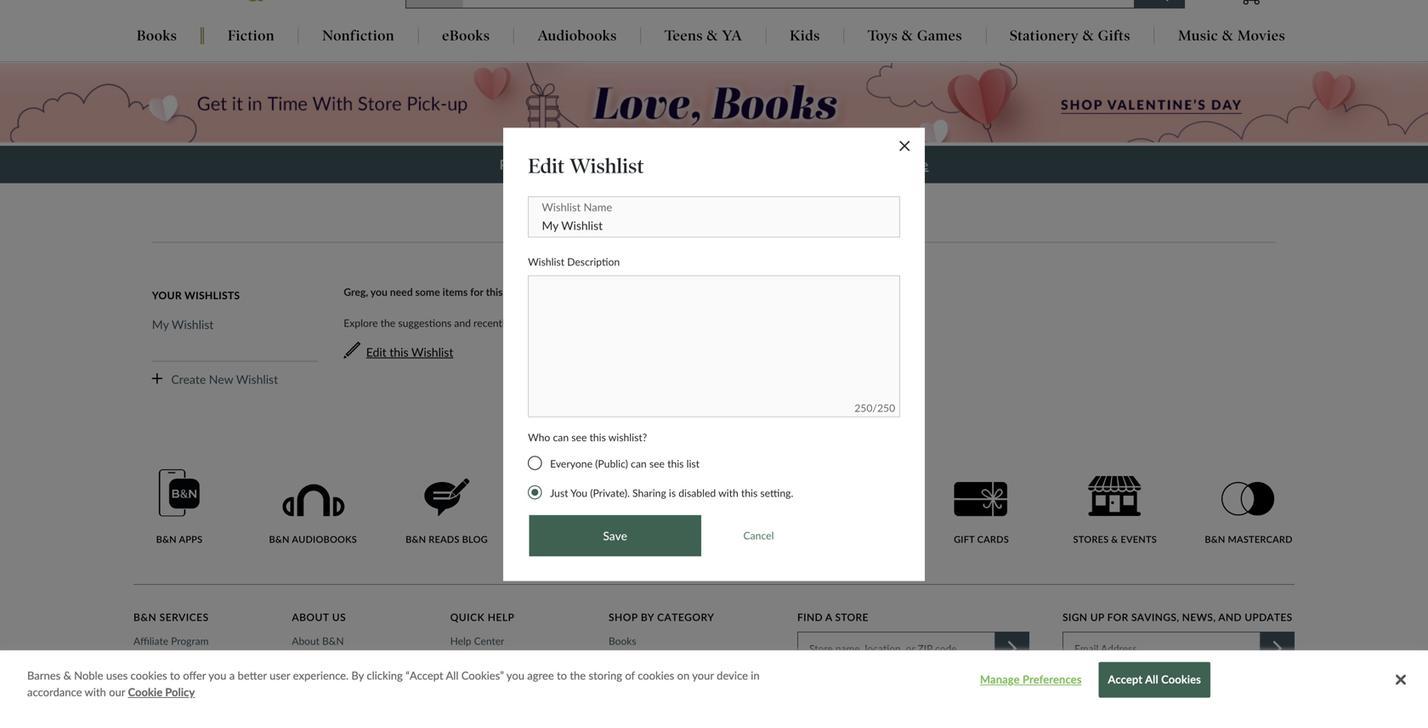 Task type: vqa. For each thing, say whether or not it's contained in the screenshot.


Task type: describe. For each thing, give the bounding box(es) containing it.
or
[[605, 317, 615, 329]]

b&n inside "careers at b&n" link
[[340, 661, 362, 673]]

something
[[665, 317, 712, 329]]

up
[[1091, 611, 1105, 624]]

2 horizontal spatial you
[[507, 669, 525, 683]]

logo image
[[141, 0, 352, 6]]

your
[[629, 222, 684, 255]]

to right agree
[[557, 669, 567, 683]]

b&n audiobooks link
[[267, 484, 359, 545]]

about us
[[292, 611, 346, 624]]

250 / 250
[[855, 402, 896, 414]]

b&n for b&n audiobooks
[[269, 534, 290, 545]]

explore
[[344, 317, 378, 329]]

ebooks
[[442, 27, 490, 44]]

1 vertical spatial items
[[548, 317, 572, 329]]

covid safety
[[451, 661, 507, 673]]

the inside 'your wishlists' main content
[[381, 317, 396, 329]]

premium members get 10% off and earn rewards find out more
[[500, 156, 929, 173]]

b&n for b&n membership
[[671, 534, 692, 545]]

is
[[669, 487, 676, 499]]

wishlist down the suggestions
[[412, 345, 454, 359]]

offers
[[1093, 690, 1119, 702]]

just
[[550, 487, 569, 499]]

submit
[[1063, 674, 1095, 687]]

email
[[1120, 674, 1143, 687]]

music & movies
[[1179, 27, 1286, 44]]

wishlist?
[[609, 431, 647, 443]]

this left list
[[668, 458, 684, 470]]

books for books button
[[137, 27, 177, 44]]

address
[[1146, 674, 1180, 687]]

gift cards link
[[936, 482, 1028, 545]]

(private).
[[590, 487, 630, 499]]

more
[[895, 156, 929, 173]]

cookie policy
[[128, 686, 195, 699]]

stationery & gifts
[[1010, 27, 1131, 44]]

books button
[[113, 27, 201, 46]]

submit your email address to receive barnes & noble offers & updates. you can view barnes & noble's privacy policy
[[1063, 674, 1273, 709]]

love, books. get it in time with store pick up. shop valentines day image
[[0, 63, 1429, 142]]

music
[[1179, 27, 1219, 44]]

guidelines
[[134, 675, 181, 687]]

2 vertical spatial for
[[1108, 611, 1129, 624]]

teens & ya button
[[641, 27, 766, 46]]

noble's
[[1063, 705, 1096, 709]]

ebooks button
[[419, 27, 514, 46]]

edit wishlist
[[528, 154, 645, 179]]

my
[[152, 317, 169, 332]]

my wishlist link
[[152, 317, 298, 332]]

privacy
[[1099, 705, 1131, 709]]

kids button
[[767, 27, 844, 46]]

uses
[[106, 669, 128, 683]]

cookie policy link
[[128, 684, 195, 701]]

everyone
[[550, 458, 593, 470]]

noble inside submit your email address to receive barnes & noble offers & updates. you can view barnes & noble's privacy policy
[[1063, 690, 1090, 702]]

updates
[[1245, 611, 1293, 624]]

none submit inside edit wishlist 'dialog'
[[529, 515, 702, 557]]

0 vertical spatial see
[[572, 431, 587, 443]]

mastercard
[[1229, 534, 1293, 545]]

all inside barnes & noble uses cookies to offer you a better user experience. by clicking "accept all cookies" you agree to the storing of cookies on your device in accordance with our
[[446, 669, 459, 683]]

teens & ya
[[665, 27, 743, 44]]

toys & games button
[[845, 27, 986, 46]]

this left the setting.
[[742, 487, 758, 499]]

b&n mastercard link
[[1204, 482, 1295, 545]]

off
[[684, 156, 705, 173]]

you inside edit wishlist 'dialog'
[[571, 487, 588, 499]]

greg, you need some items for this wishlist.
[[344, 286, 545, 298]]

b&n apps link
[[134, 468, 225, 545]]

can inside submit your email address to receive barnes & noble offers & updates. you can view barnes & noble's privacy policy
[[1191, 690, 1206, 702]]

affiliate program link
[[134, 635, 214, 648]]

below
[[575, 317, 603, 329]]

news,
[[1183, 611, 1217, 624]]

1 horizontal spatial find
[[834, 156, 863, 173]]

setting.
[[761, 487, 794, 499]]

& for author
[[178, 661, 185, 673]]

add.
[[794, 317, 813, 329]]

teens
[[665, 27, 703, 44]]

like
[[764, 317, 779, 329]]

1 horizontal spatial help
[[488, 611, 515, 624]]

b&n for b&n podcast
[[547, 534, 567, 545]]

affiliate
[[134, 635, 168, 647]]

toys
[[868, 27, 898, 44]]

/
[[873, 402, 878, 414]]

help center link
[[451, 635, 510, 648]]

description
[[567, 256, 620, 268]]

kids
[[790, 27, 821, 44]]

wishlists
[[691, 222, 800, 255]]

stores & events link
[[1070, 476, 1162, 545]]

at
[[329, 661, 338, 673]]

out
[[866, 156, 891, 173]]

b&n for b&n reads blog
[[406, 534, 426, 545]]

blog
[[462, 534, 488, 545]]

my wishlist
[[152, 317, 214, 332]]

sharing
[[633, 487, 667, 499]]

& for games
[[902, 27, 914, 44]]

need
[[390, 286, 413, 298]]

just you (private). sharing is disabled with this setting.
[[550, 487, 794, 499]]

b&n for b&n mastercard
[[1206, 534, 1226, 545]]

quick help
[[451, 611, 515, 624]]

your wishlists main content
[[0, 62, 1429, 709]]

your inside barnes & noble uses cookies to offer you a better user experience. by clicking "accept all cookies" you agree to the storing of cookies on your device in accordance with our
[[693, 669, 714, 683]]

store
[[836, 611, 869, 624]]

covid safety link
[[451, 660, 512, 674]]

fiction for the fiction "link"
[[609, 661, 640, 673]]

b&n membership link
[[669, 482, 760, 545]]

1 vertical spatial and
[[454, 317, 471, 329]]

edit this wishlist
[[366, 345, 454, 359]]

audiobooks button
[[514, 27, 641, 46]]

barnes up view
[[1229, 674, 1260, 687]]

who
[[528, 431, 551, 443]]

to left offer
[[170, 669, 180, 683]]

stationery & gifts button
[[987, 27, 1155, 46]]

create new wishlist
[[171, 372, 278, 387]]

edit wishlist dialog
[[503, 128, 926, 581]]

pencil image
[[344, 342, 361, 359]]

books for books link
[[609, 635, 637, 647]]

recently
[[474, 317, 510, 329]]

stationery
[[1010, 27, 1080, 44]]

to inside submit your email address to receive barnes & noble offers & updates. you can view barnes & noble's privacy policy
[[1183, 674, 1192, 687]]

"accept
[[406, 669, 444, 683]]

Wishlist Description text field
[[528, 275, 901, 417]]

a inside barnes & noble uses cookies to offer you a better user experience. by clicking "accept all cookies" you agree to the storing of cookies on your device in accordance with our
[[229, 669, 235, 683]]



Task type: locate. For each thing, give the bounding box(es) containing it.
& for events
[[1112, 534, 1119, 545]]

you inside main content
[[371, 286, 388, 298]]

safety
[[479, 661, 507, 673]]

fiction inside the fiction "link"
[[609, 661, 640, 673]]

0 vertical spatial find
[[834, 156, 863, 173]]

1 250 from the left
[[855, 402, 873, 414]]

your right on
[[693, 669, 714, 683]]

None submit
[[529, 515, 702, 557]]

& for ya
[[707, 27, 719, 44]]

reads
[[429, 534, 460, 545]]

and for sign
[[1219, 611, 1243, 624]]

manage preferences button
[[978, 663, 1085, 697]]

0 horizontal spatial for
[[471, 286, 484, 298]]

1 horizontal spatial your
[[1097, 674, 1117, 687]]

for right up
[[1108, 611, 1129, 624]]

cookies up cookie
[[131, 669, 167, 683]]

b&n right at
[[340, 661, 362, 673]]

1 horizontal spatial items
[[548, 317, 572, 329]]

policy inside "link"
[[165, 686, 195, 699]]

0 horizontal spatial fiction
[[228, 27, 275, 44]]

0 horizontal spatial find
[[798, 611, 823, 624]]

cookie
[[128, 686, 163, 699]]

items right 'some'
[[443, 286, 468, 298]]

plus image
[[152, 374, 171, 384]]

0 vertical spatial books
[[137, 27, 177, 44]]

1 horizontal spatial can
[[631, 458, 647, 470]]

& inside stationery & gifts button
[[1083, 27, 1095, 44]]

& inside teens & ya button
[[707, 27, 719, 44]]

0 horizontal spatial the
[[381, 317, 396, 329]]

all up updates.
[[1146, 673, 1159, 687]]

of
[[625, 669, 635, 683]]

about for about b&n
[[292, 635, 320, 647]]

0 horizontal spatial and
[[454, 317, 471, 329]]

b&n left reads
[[406, 534, 426, 545]]

policy inside submit your email address to receive barnes & noble offers & updates. you can view barnes & noble's privacy policy
[[1134, 705, 1160, 709]]

& for noble
[[63, 669, 71, 683]]

0 vertical spatial policy
[[165, 686, 195, 699]]

&
[[707, 27, 719, 44], [902, 27, 914, 44], [1083, 27, 1095, 44], [1223, 27, 1234, 44], [1112, 534, 1119, 545], [178, 661, 185, 673], [63, 669, 71, 683], [1263, 674, 1270, 687], [1121, 690, 1128, 702], [1266, 690, 1273, 702]]

None text field
[[528, 196, 901, 238]]

& inside stores & events link
[[1112, 534, 1119, 545]]

new
[[209, 372, 233, 387]]

1 vertical spatial with
[[85, 686, 106, 699]]

careers at b&n link
[[292, 660, 367, 674]]

1 vertical spatial find
[[798, 611, 823, 624]]

premium
[[500, 156, 557, 173]]

1 horizontal spatial books
[[609, 635, 637, 647]]

podcast
[[570, 534, 615, 545]]

1 vertical spatial help
[[451, 635, 472, 647]]

can right (public)
[[631, 458, 647, 470]]

b&n for b&n services
[[134, 611, 157, 624]]

membership
[[695, 534, 758, 545]]

0 horizontal spatial items
[[443, 286, 468, 298]]

edit this wishlist link
[[366, 345, 454, 359]]

b&n inside b&n apps link
[[156, 534, 177, 545]]

1 horizontal spatial fiction
[[609, 661, 640, 673]]

& inside 'music & movies' button
[[1223, 27, 1234, 44]]

for right search at the top left of the page
[[649, 317, 662, 329]]

1 horizontal spatial 250
[[878, 402, 896, 414]]

user
[[270, 669, 290, 683]]

none text field inside edit wishlist 'dialog'
[[528, 196, 901, 238]]

b&n down us
[[322, 635, 344, 647]]

music & movies button
[[1155, 27, 1310, 46]]

None field
[[462, 0, 1136, 8]]

2 horizontal spatial can
[[1191, 690, 1206, 702]]

& right music
[[1223, 27, 1234, 44]]

1 horizontal spatial all
[[1146, 673, 1159, 687]]

publisher & author guidelines link
[[134, 660, 270, 688]]

publisher & author guidelines
[[134, 661, 218, 687]]

can right who
[[553, 431, 569, 443]]

policy down updates.
[[1134, 705, 1160, 709]]

b&n podcast link
[[535, 485, 627, 545]]

wishlist down your wishlists
[[172, 317, 214, 332]]

manage
[[981, 673, 1020, 687]]

0 horizontal spatial cookies
[[131, 669, 167, 683]]

1 vertical spatial fiction
[[609, 661, 640, 673]]

1 vertical spatial about
[[292, 635, 320, 647]]

see up everyone
[[572, 431, 587, 443]]

& right toys
[[902, 27, 914, 44]]

with
[[719, 487, 739, 499], [85, 686, 106, 699]]

1 vertical spatial books
[[609, 635, 637, 647]]

edit inside edit wishlist 'dialog'
[[528, 154, 565, 179]]

2 horizontal spatial and
[[1219, 611, 1243, 624]]

0 horizontal spatial 250
[[855, 402, 873, 414]]

manage preferences
[[981, 673, 1082, 687]]

b&n left membership
[[671, 534, 692, 545]]

you
[[371, 286, 388, 298], [209, 669, 227, 683], [507, 669, 525, 683]]

0 vertical spatial edit
[[528, 154, 565, 179]]

our
[[109, 686, 125, 699]]

b&n left "podcast"
[[547, 534, 567, 545]]

1 horizontal spatial you
[[371, 286, 388, 298]]

noble left uses
[[74, 669, 103, 683]]

0 vertical spatial the
[[381, 317, 396, 329]]

with right disabled
[[719, 487, 739, 499]]

1 vertical spatial the
[[570, 669, 586, 683]]

stores & events
[[1074, 534, 1158, 545]]

wishlist
[[570, 154, 645, 179], [528, 256, 565, 268], [172, 317, 214, 332], [412, 345, 454, 359], [236, 372, 278, 387]]

for up the recently
[[471, 286, 484, 298]]

0 vertical spatial fiction
[[228, 27, 275, 44]]

0 vertical spatial you
[[571, 487, 588, 499]]

storing
[[589, 669, 623, 683]]

some
[[416, 286, 440, 298]]

b&n inside b&n membership link
[[671, 534, 692, 545]]

you left agree
[[507, 669, 525, 683]]

to right like
[[782, 317, 791, 329]]

1 horizontal spatial the
[[570, 669, 586, 683]]

you right offer
[[209, 669, 227, 683]]

cookies right 'of'
[[638, 669, 675, 683]]

your wishlists
[[629, 222, 800, 255]]

items
[[443, 286, 468, 298], [548, 317, 572, 329]]

0 vertical spatial items
[[443, 286, 468, 298]]

help down quick
[[451, 635, 472, 647]]

noble inside barnes & noble uses cookies to offer you a better user experience. by clicking "accept all cookies" you agree to the storing of cookies on your device in accordance with our
[[74, 669, 103, 683]]

privacy alert dialog
[[0, 651, 1429, 709]]

create
[[171, 372, 206, 387]]

1 vertical spatial policy
[[1134, 705, 1160, 709]]

nonfiction button
[[299, 27, 418, 46]]

barnes right view
[[1232, 690, 1263, 702]]

your
[[152, 289, 182, 301]]

with inside edit wishlist 'dialog'
[[719, 487, 739, 499]]

(public)
[[596, 458, 629, 470]]

about up careers
[[292, 635, 320, 647]]

1 horizontal spatial policy
[[1134, 705, 1160, 709]]

1 vertical spatial edit
[[366, 345, 387, 359]]

find left store
[[798, 611, 823, 624]]

fiction down books link
[[609, 661, 640, 673]]

about b&n
[[292, 635, 344, 647]]

a inside 'your wishlists' main content
[[826, 611, 833, 624]]

help up the center
[[488, 611, 515, 624]]

and right news,
[[1219, 611, 1243, 624]]

1 vertical spatial for
[[649, 317, 662, 329]]

0 horizontal spatial help
[[451, 635, 472, 647]]

b&n inside b&n reads blog link
[[406, 534, 426, 545]]

1 horizontal spatial see
[[650, 458, 665, 470]]

fiction down logo
[[228, 27, 275, 44]]

1 horizontal spatial edit
[[528, 154, 565, 179]]

the right explore
[[381, 317, 396, 329]]

1 cookies from the left
[[131, 669, 167, 683]]

events
[[1121, 534, 1158, 545]]

0 vertical spatial can
[[553, 431, 569, 443]]

shop by category
[[609, 611, 715, 624]]

& for gifts
[[1083, 27, 1095, 44]]

cookies
[[1162, 673, 1202, 687]]

receive
[[1195, 674, 1227, 687]]

wishlist right new
[[236, 372, 278, 387]]

0 horizontal spatial books
[[137, 27, 177, 44]]

find left out
[[834, 156, 863, 173]]

1 vertical spatial a
[[229, 669, 235, 683]]

barnes inside barnes & noble uses cookies to offer you a better user experience. by clicking "accept all cookies" you agree to the storing of cookies on your device in accordance with our
[[27, 669, 61, 683]]

a
[[826, 611, 833, 624], [229, 669, 235, 683]]

you down cookies
[[1171, 690, 1188, 702]]

250
[[855, 402, 873, 414], [878, 402, 896, 414]]

& up accordance
[[63, 669, 71, 683]]

books link
[[609, 635, 642, 648]]

2 vertical spatial can
[[1191, 690, 1206, 702]]

& right receive
[[1263, 674, 1270, 687]]

noble up noble's
[[1063, 690, 1090, 702]]

your up offers
[[1097, 674, 1117, 687]]

all inside button
[[1146, 673, 1159, 687]]

0 vertical spatial with
[[719, 487, 739, 499]]

list
[[687, 458, 700, 470]]

all right '"accept'
[[446, 669, 459, 683]]

audiobooks
[[538, 27, 617, 44]]

games
[[918, 27, 963, 44]]

& for movies
[[1223, 27, 1234, 44]]

0 horizontal spatial your
[[693, 669, 714, 683]]

1 vertical spatial noble
[[1063, 690, 1090, 702]]

characters remaining out of element
[[873, 402, 878, 414]]

to left receive
[[1183, 674, 1192, 687]]

b&n inside about b&n link
[[322, 635, 344, 647]]

you right "just"
[[571, 487, 588, 499]]

b&n inside b&n podcast link
[[547, 534, 567, 545]]

and for premium
[[709, 156, 733, 173]]

0 horizontal spatial policy
[[165, 686, 195, 699]]

1 horizontal spatial cookies
[[638, 669, 675, 683]]

b&n inside "b&n mastercard" link
[[1206, 534, 1226, 545]]

0 horizontal spatial with
[[85, 686, 106, 699]]

your wishlists
[[152, 289, 240, 301]]

& left gifts
[[1083, 27, 1095, 44]]

this left wishlist.
[[486, 286, 503, 298]]

noble
[[74, 669, 103, 683], [1063, 690, 1090, 702]]

ya
[[722, 27, 743, 44]]

gift cards
[[954, 534, 1010, 545]]

2 horizontal spatial for
[[1108, 611, 1129, 624]]

0 horizontal spatial see
[[572, 431, 587, 443]]

b&n services
[[134, 611, 209, 624]]

by
[[352, 669, 364, 683]]

about
[[292, 611, 329, 624], [292, 635, 320, 647]]

with left our
[[85, 686, 106, 699]]

0 vertical spatial a
[[826, 611, 833, 624]]

items left below
[[548, 317, 572, 329]]

this down the suggestions
[[390, 345, 409, 359]]

the left the "storing"
[[570, 669, 586, 683]]

1 vertical spatial you
[[1171, 690, 1188, 702]]

0 horizontal spatial edit
[[366, 345, 387, 359]]

edit for edit this wishlist
[[366, 345, 387, 359]]

this left wishlist?
[[590, 431, 606, 443]]

0 horizontal spatial can
[[553, 431, 569, 443]]

1 horizontal spatial with
[[719, 487, 739, 499]]

about for about us
[[292, 611, 329, 624]]

b&n left audiobooks
[[269, 534, 290, 545]]

viewed
[[513, 317, 545, 329]]

fiction inside fiction button
[[228, 27, 275, 44]]

2 cookies from the left
[[638, 669, 675, 683]]

1 vertical spatial can
[[631, 458, 647, 470]]

a left store
[[826, 611, 833, 624]]

apps
[[179, 534, 203, 545]]

0 vertical spatial for
[[471, 286, 484, 298]]

everyone (public) can see this list
[[550, 458, 700, 470]]

10%
[[652, 156, 680, 173]]

see up sharing
[[650, 458, 665, 470]]

greg,
[[344, 286, 368, 298]]

& up privacy
[[1121, 690, 1128, 702]]

& inside barnes & noble uses cookies to offer you a better user experience. by clicking "accept all cookies" you agree to the storing of cookies on your device in accordance with our
[[63, 669, 71, 683]]

1 horizontal spatial noble
[[1063, 690, 1090, 702]]

0 vertical spatial about
[[292, 611, 329, 624]]

b&n podcast
[[547, 534, 615, 545]]

and
[[709, 156, 733, 173], [454, 317, 471, 329], [1219, 611, 1243, 624]]

0 horizontal spatial all
[[446, 669, 459, 683]]

b&n for b&n apps
[[156, 534, 177, 545]]

the inside barnes & noble uses cookies to offer you a better user experience. by clicking "accept all cookies" you agree to the storing of cookies on your device in accordance with our
[[570, 669, 586, 683]]

help inside "link"
[[451, 635, 472, 647]]

a left better
[[229, 669, 235, 683]]

1 horizontal spatial and
[[709, 156, 733, 173]]

0 horizontal spatial noble
[[74, 669, 103, 683]]

this
[[486, 286, 503, 298], [390, 345, 409, 359], [590, 431, 606, 443], [668, 458, 684, 470], [742, 487, 758, 499]]

& inside toys & games button
[[902, 27, 914, 44]]

fiction for fiction button at the top
[[228, 27, 275, 44]]

edit for edit wishlist
[[528, 154, 565, 179]]

find a store
[[798, 611, 869, 624]]

b&n audiobooks
[[269, 534, 357, 545]]

you left need
[[371, 286, 388, 298]]

movies
[[1238, 27, 1286, 44]]

help
[[488, 611, 515, 624], [451, 635, 472, 647]]

your
[[693, 669, 714, 683], [1097, 674, 1117, 687]]

suggestions
[[398, 317, 452, 329]]

2 250 from the left
[[878, 402, 896, 414]]

0 vertical spatial noble
[[74, 669, 103, 683]]

None button
[[744, 531, 774, 541]]

edit inside 'your wishlists' main content
[[366, 345, 387, 359]]

and left the recently
[[454, 317, 471, 329]]

books inside 'your wishlists' main content
[[609, 635, 637, 647]]

affiliate program
[[134, 635, 209, 647]]

b&n
[[156, 534, 177, 545], [269, 534, 290, 545], [406, 534, 426, 545], [547, 534, 567, 545], [671, 534, 692, 545], [1206, 534, 1226, 545], [134, 611, 157, 624], [322, 635, 344, 647], [340, 661, 362, 673]]

1 horizontal spatial for
[[649, 317, 662, 329]]

none button inside edit wishlist 'dialog'
[[744, 531, 774, 541]]

0 horizontal spatial a
[[229, 669, 235, 683]]

1 horizontal spatial you
[[1171, 690, 1188, 702]]

you inside submit your email address to receive barnes & noble offers & updates. you can view barnes & noble's privacy policy
[[1171, 690, 1188, 702]]

1 about from the top
[[292, 611, 329, 624]]

& right stores at the bottom right of the page
[[1112, 534, 1119, 545]]

wishlist up wishlist.
[[528, 256, 565, 268]]

stores
[[1074, 534, 1109, 545]]

1 horizontal spatial a
[[826, 611, 833, 624]]

your inside submit your email address to receive barnes & noble offers & updates. you can view barnes & noble's privacy policy
[[1097, 674, 1117, 687]]

& right view
[[1266, 690, 1273, 702]]

& inside publisher & author guidelines
[[178, 661, 185, 673]]

2 about from the top
[[292, 635, 320, 647]]

author
[[187, 661, 218, 673]]

and right off
[[709, 156, 733, 173]]

& left author
[[178, 661, 185, 673]]

barnes & noble uses cookies to offer you a better user experience. by clicking "accept all cookies" you agree to the storing of cookies on your device in accordance with our
[[27, 669, 760, 699]]

0 vertical spatial and
[[709, 156, 733, 173]]

0 horizontal spatial you
[[209, 669, 227, 683]]

can down receive
[[1191, 690, 1206, 702]]

get
[[624, 156, 648, 173]]

& left ya
[[707, 27, 719, 44]]

0 horizontal spatial you
[[571, 487, 588, 499]]

2 vertical spatial and
[[1219, 611, 1243, 624]]

with inside barnes & noble uses cookies to offer you a better user experience. by clicking "accept all cookies" you agree to the storing of cookies on your device in accordance with our
[[85, 686, 106, 699]]

1 vertical spatial see
[[650, 458, 665, 470]]

wishlist description
[[528, 256, 620, 268]]

agree
[[528, 669, 554, 683]]

b&n inside b&n audiobooks link
[[269, 534, 290, 545]]

about up about b&n
[[292, 611, 329, 624]]

barnes up accordance
[[27, 669, 61, 683]]

0 vertical spatial help
[[488, 611, 515, 624]]

b&n left mastercard
[[1206, 534, 1226, 545]]

members
[[561, 156, 621, 173]]

books inside button
[[137, 27, 177, 44]]

policy down offer
[[165, 686, 195, 699]]

b&n left apps
[[156, 534, 177, 545]]

b&n up affiliate
[[134, 611, 157, 624]]

wishlist left 10%
[[570, 154, 645, 179]]



